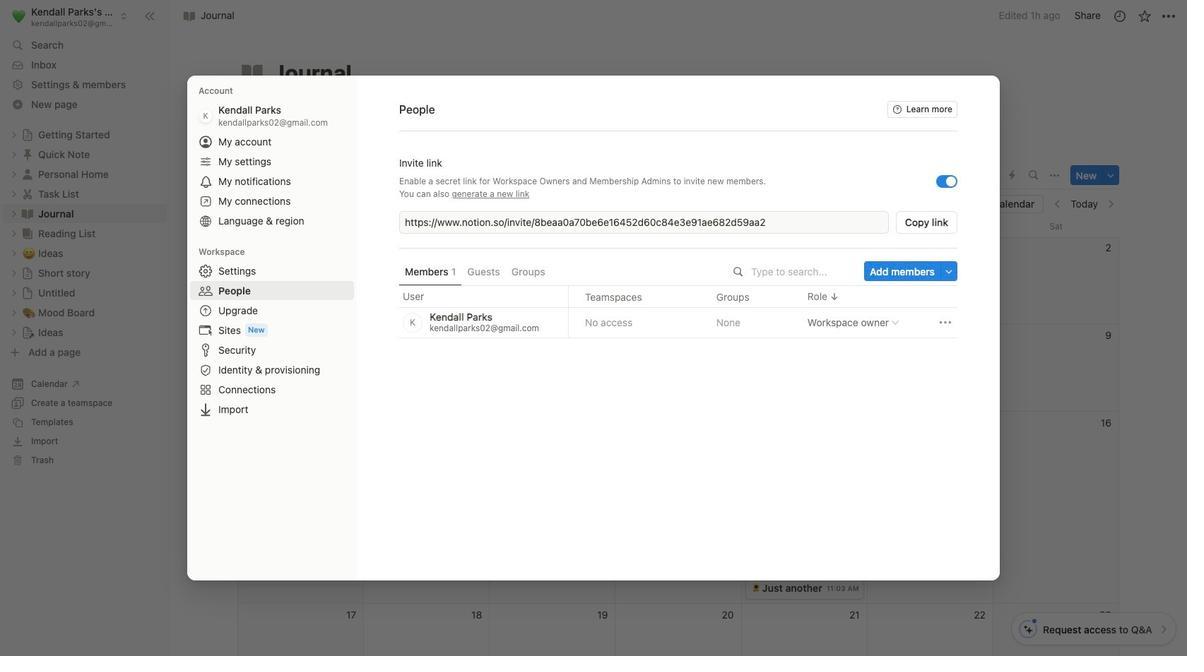 Task type: describe. For each thing, give the bounding box(es) containing it.
next month image
[[1106, 200, 1116, 209]]

updates image
[[1113, 9, 1127, 23]]

change page icon image
[[240, 60, 265, 86]]

Type to search... text field
[[751, 266, 855, 278]]

previous month image
[[1053, 200, 1063, 209]]



Task type: vqa. For each thing, say whether or not it's contained in the screenshot.
the 👉 'IMAGE'
no



Task type: locate. For each thing, give the bounding box(es) containing it.
None text field
[[405, 216, 886, 230]]

close sidebar image
[[144, 10, 155, 22]]

type to search... image
[[734, 267, 744, 277]]

💚 image
[[12, 7, 26, 25]]

🌻 image
[[752, 583, 760, 594]]

favorite image
[[1138, 9, 1152, 23]]

tab list
[[237, 161, 941, 190]]

create and view automations image
[[1009, 171, 1016, 181]]



